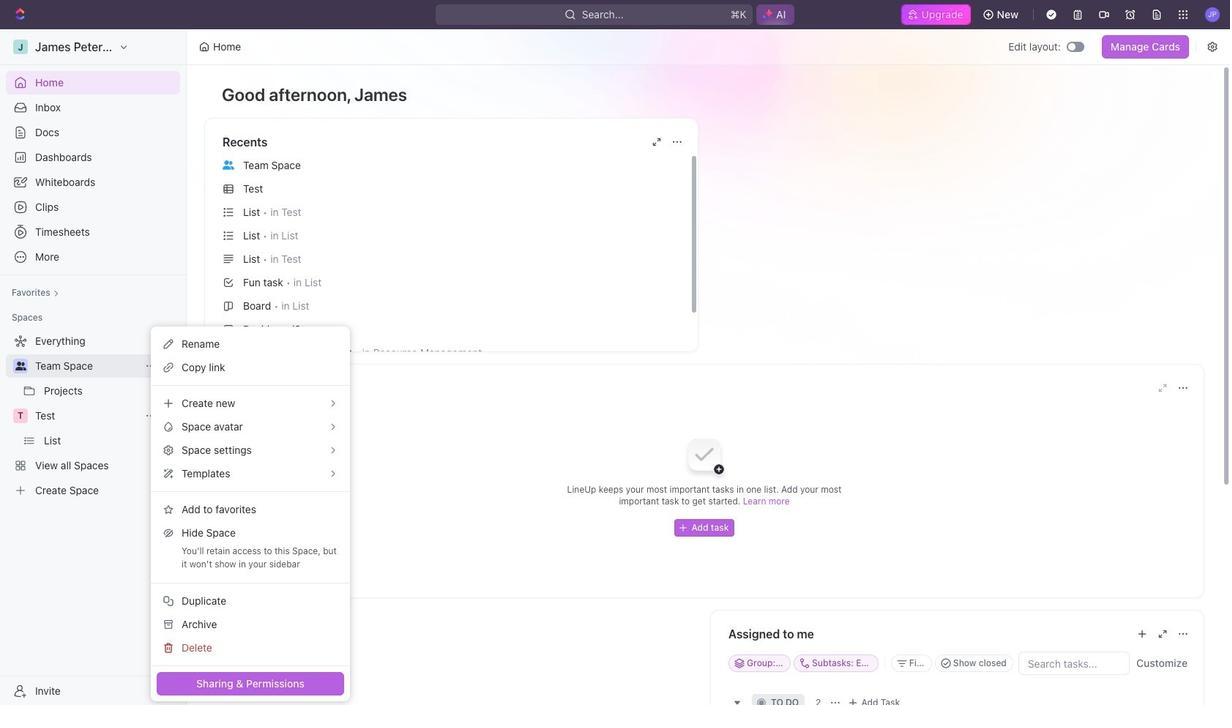 Task type: locate. For each thing, give the bounding box(es) containing it.
0 horizontal spatial user group image
[[15, 362, 26, 371]]

tree inside sidebar navigation
[[6, 330, 180, 502]]

test, , element
[[13, 409, 28, 423]]

1 horizontal spatial user group image
[[223, 160, 234, 170]]

1 vertical spatial user group image
[[15, 362, 26, 371]]

user group image
[[223, 160, 234, 170], [15, 362, 26, 371]]

tree
[[6, 330, 180, 502]]

user group image inside tree
[[15, 362, 26, 371]]

0 vertical spatial user group image
[[223, 160, 234, 170]]



Task type: vqa. For each thing, say whether or not it's contained in the screenshot.
Sidebar 'NAVIGATION'
yes



Task type: describe. For each thing, give the bounding box(es) containing it.
sidebar navigation
[[0, 29, 187, 705]]

Search tasks... text field
[[1019, 652, 1129, 674]]



